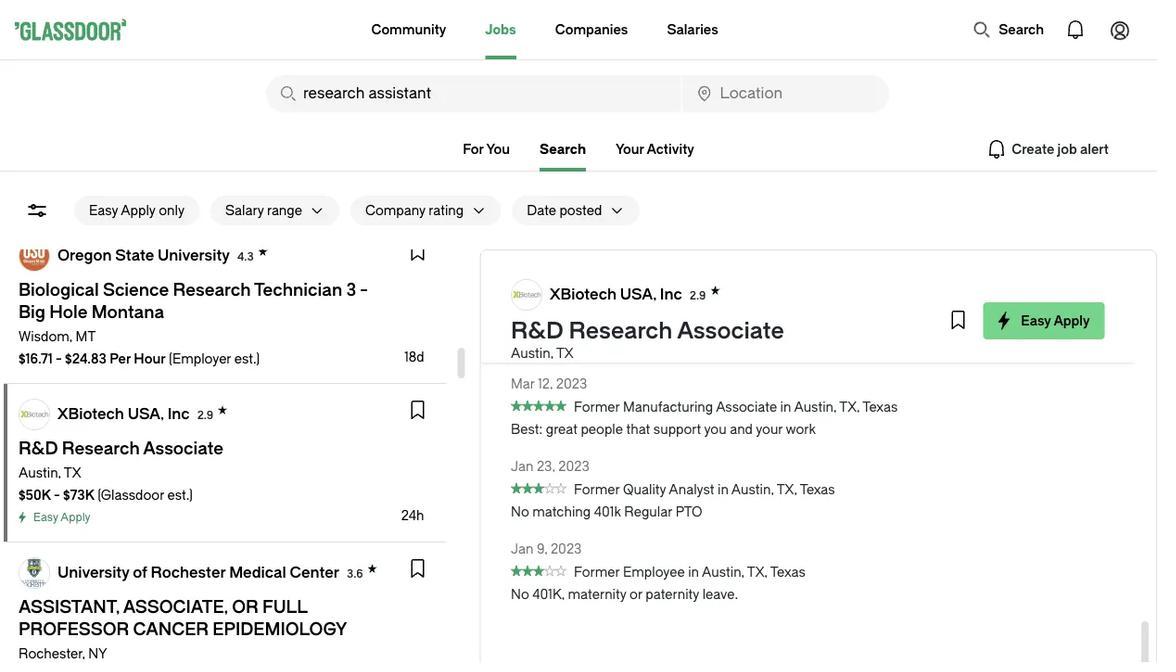 Task type: describe. For each thing, give the bounding box(es) containing it.
company rating button
[[351, 196, 464, 225]]

for you link
[[463, 141, 510, 157]]

jobs link
[[486, 0, 517, 59]]

2 vertical spatial texas
[[770, 565, 806, 580]]

oregon
[[58, 247, 112, 264]]

you
[[704, 422, 727, 437]]

leave.
[[703, 587, 738, 602]]

18d
[[405, 349, 425, 365]]

1 vertical spatial easy apply
[[33, 511, 91, 524]]

1 horizontal spatial employee
[[623, 565, 685, 580]]

search link
[[540, 141, 586, 172]]

401k
[[594, 504, 621, 520]]

jobs
[[486, 22, 517, 37]]

hour
[[134, 351, 166, 366]]

pto
[[676, 504, 703, 520]]

per
[[110, 351, 131, 366]]

Search location field
[[683, 75, 890, 112]]

texas for former quality analyst in austin, tx, texas
[[800, 482, 835, 497]]

search inside search button
[[999, 22, 1045, 37]]

austin, tx $50k - $73k (glassdoor est.)
[[19, 465, 193, 503]]

rochester,
[[19, 646, 85, 662]]

(glassdoor
[[98, 488, 164, 503]]

easy apply button
[[983, 302, 1105, 340]]

university of rochester medical center logo image
[[19, 559, 49, 588]]

- for $24.83
[[56, 351, 62, 366]]

posted
[[560, 203, 602, 218]]

salaries
[[667, 22, 719, 37]]

2023 for former employee in austin, tx, texas
[[551, 542, 582, 557]]

no matching 401k regular pto
[[511, 504, 703, 520]]

salary range button
[[211, 196, 302, 225]]

0 vertical spatial inc
[[660, 286, 682, 303]]

community
[[372, 22, 447, 37]]

maternity
[[568, 587, 626, 602]]

tx, for former quality analyst in austin, tx, texas
[[777, 482, 797, 497]]

3.0 stars out of 5 image for 23,
[[511, 481, 567, 498]]

center
[[290, 564, 340, 581]]

2.3
[[704, 235, 723, 250]]

search button
[[964, 11, 1054, 48]]

mt
[[76, 329, 96, 344]]

0 horizontal spatial easy
[[33, 511, 58, 524]]

matching
[[532, 504, 591, 520]]

ny
[[88, 646, 107, 662]]

salary
[[225, 203, 264, 218]]

analyst
[[669, 482, 714, 497]]

$24.83
[[65, 351, 107, 366]]

work
[[786, 422, 816, 437]]

0 horizontal spatial in
[[688, 565, 699, 580]]

you
[[487, 141, 510, 157]]

former quality analyst in austin, tx, texas
[[574, 482, 835, 497]]

no for no 401k, maternity or paternity leave.
[[511, 587, 529, 602]]

3
[[853, 235, 860, 250]]

state
[[115, 247, 154, 264]]

employee benefit reviews
[[511, 332, 788, 358]]

jan 9, 2023
[[511, 542, 582, 557]]

2023 for former manufacturing associate in austin, tx, texas
[[556, 377, 587, 392]]

quality
[[623, 482, 666, 497]]

2.3 stars out of 5 image
[[734, 228, 845, 257]]

companies link
[[556, 0, 629, 59]]

0 vertical spatial easy
[[89, 203, 118, 218]]

mar 12, 2023
[[511, 377, 587, 392]]

that
[[626, 422, 650, 437]]

easy apply only button
[[74, 196, 199, 225]]

0 horizontal spatial apply
[[61, 511, 91, 524]]

benefit
[[624, 332, 700, 358]]

regular
[[624, 504, 672, 520]]

your activity link
[[616, 141, 695, 157]]

23,
[[537, 459, 555, 475]]

reviews
[[706, 332, 788, 358]]

apply inside easy apply only button
[[121, 203, 156, 218]]

none field "search keyword"
[[266, 75, 682, 112]]

0 horizontal spatial tx,
[[747, 565, 768, 580]]

est.) inside 'wisdom, mt $16.71 - $24.83 per hour (employer est.)'
[[235, 351, 260, 366]]

401k,
[[532, 587, 565, 602]]

0 vertical spatial xbiotech usa, inc logo image
[[512, 280, 541, 310]]

austin, inside austin, tx $50k - $73k (glassdoor est.)
[[19, 465, 61, 481]]

austin, up work
[[794, 399, 837, 415]]

manufacturing
[[623, 399, 713, 415]]

Search keyword field
[[266, 75, 682, 112]]

4.3
[[237, 250, 254, 263]]

- for $73k
[[54, 488, 60, 503]]

austin, inside r&d research associate austin, tx
[[511, 346, 553, 361]]

1 vertical spatial xbiotech usa, inc
[[58, 405, 190, 423]]

former employee in austin, tx, texas
[[574, 565, 806, 580]]

1 horizontal spatial university
[[158, 247, 230, 264]]

for you
[[463, 141, 510, 157]]

3.6
[[347, 567, 363, 580]]

tx inside austin, tx $50k - $73k (glassdoor est.)
[[64, 465, 81, 481]]

support
[[654, 422, 701, 437]]



Task type: vqa. For each thing, say whether or not it's contained in the screenshot.


Task type: locate. For each thing, give the bounding box(es) containing it.
$16.71
[[19, 351, 53, 366]]

xbiotech usa, inc logo image up 'r&d'
[[512, 280, 541, 310]]

0 horizontal spatial xbiotech usa, inc logo image
[[19, 400, 49, 430]]

oregon state university
[[58, 247, 230, 264]]

1 horizontal spatial none field
[[683, 75, 890, 112]]

1 vertical spatial 2.9
[[197, 409, 214, 422]]

- inside 'wisdom, mt $16.71 - $24.83 per hour (employer est.)'
[[56, 351, 62, 366]]

12,
[[538, 377, 553, 392]]

best: great people that support you and your work
[[511, 422, 816, 437]]

0 vertical spatial status
[[511, 400, 567, 411]]

company
[[366, 203, 426, 218]]

1 no from the top
[[511, 504, 529, 520]]

of
[[133, 564, 147, 581]]

jan left 23,
[[511, 459, 533, 475]]

3.0 stars out of 5 image down 9,
[[511, 563, 567, 580]]

None field
[[266, 75, 682, 112], [683, 75, 890, 112]]

austin, down 'r&d'
[[511, 346, 553, 361]]

tx up mar 12, 2023 at the bottom of the page
[[556, 346, 574, 361]]

0 vertical spatial former
[[574, 399, 620, 415]]

est.) right (glassdoor on the bottom
[[168, 488, 193, 503]]

none field search location
[[683, 75, 890, 112]]

rochester
[[151, 564, 226, 581]]

activity
[[647, 141, 695, 157]]

1 status from the top
[[511, 400, 567, 411]]

former
[[574, 399, 620, 415], [574, 482, 620, 497], [574, 565, 620, 580]]

2 horizontal spatial apply
[[1054, 313, 1090, 328]]

austin, up "$50k"
[[19, 465, 61, 481]]

for
[[463, 141, 484, 157]]

2023 right 23,
[[558, 459, 589, 475]]

2 no from the top
[[511, 587, 529, 602]]

0 vertical spatial 2.9
[[690, 289, 706, 302]]

0 vertical spatial tx
[[556, 346, 574, 361]]

status
[[511, 400, 567, 411], [511, 483, 567, 494], [511, 566, 567, 577]]

associate for research
[[677, 318, 784, 344]]

1 vertical spatial inc
[[168, 405, 190, 423]]

1 horizontal spatial xbiotech
[[550, 286, 617, 303]]

xbiotech up research
[[550, 286, 617, 303]]

0 horizontal spatial none field
[[266, 75, 682, 112]]

0 vertical spatial 3.0 stars out of 5 image
[[511, 481, 567, 498]]

1 horizontal spatial xbiotech usa, inc
[[550, 286, 682, 303]]

$50k
[[19, 488, 51, 503]]

0 vertical spatial employee
[[511, 332, 619, 358]]

your activity
[[616, 141, 695, 157]]

in up work
[[780, 399, 791, 415]]

status for 12,
[[511, 400, 567, 411]]

easy apply inside button
[[1021, 313, 1090, 328]]

date posted button
[[512, 196, 602, 225]]

usa, down hour
[[128, 405, 164, 423]]

$73k
[[63, 488, 95, 503]]

0 vertical spatial xbiotech
[[550, 286, 617, 303]]

1 vertical spatial status
[[511, 483, 567, 494]]

- left the $73k
[[54, 488, 60, 503]]

status down 9,
[[511, 566, 567, 577]]

your
[[756, 422, 783, 437]]

1 horizontal spatial search
[[999, 22, 1045, 37]]

xbiotech
[[550, 286, 617, 303], [58, 405, 124, 423]]

1 vertical spatial easy
[[1021, 313, 1051, 328]]

former manufacturing associate in austin, tx, texas
[[574, 399, 898, 415]]

paternity
[[646, 587, 699, 602]]

in right 'analyst'
[[718, 482, 729, 497]]

associate for manufacturing
[[716, 399, 777, 415]]

2.9
[[690, 289, 706, 302], [197, 409, 214, 422]]

1 vertical spatial texas
[[800, 482, 835, 497]]

24h
[[402, 508, 425, 523]]

date posted
[[527, 203, 602, 218]]

0 vertical spatial no
[[511, 504, 529, 520]]

2 vertical spatial status
[[511, 566, 567, 577]]

0 vertical spatial jan
[[511, 459, 533, 475]]

2 former from the top
[[574, 482, 620, 497]]

9,
[[537, 542, 547, 557]]

1 vertical spatial former
[[574, 482, 620, 497]]

2 none field from the left
[[683, 75, 890, 112]]

0 vertical spatial est.)
[[235, 351, 260, 366]]

3 former from the top
[[574, 565, 620, 580]]

0 vertical spatial apply
[[121, 203, 156, 218]]

1 vertical spatial associate
[[716, 399, 777, 415]]

university of rochester medical center
[[58, 564, 340, 581]]

2 horizontal spatial in
[[780, 399, 791, 415]]

0 vertical spatial easy apply
[[1021, 313, 1090, 328]]

tx up the $73k
[[64, 465, 81, 481]]

great
[[546, 422, 578, 437]]

0 vertical spatial 2023
[[556, 377, 587, 392]]

1 former from the top
[[574, 399, 620, 415]]

inc down (employer
[[168, 405, 190, 423]]

1 vertical spatial -
[[54, 488, 60, 503]]

community link
[[372, 0, 447, 59]]

0 horizontal spatial easy apply
[[33, 511, 91, 524]]

rating
[[429, 203, 464, 218]]

people
[[581, 422, 623, 437]]

0 vertical spatial usa,
[[620, 286, 656, 303]]

0 horizontal spatial xbiotech
[[58, 405, 124, 423]]

1 vertical spatial university
[[58, 564, 129, 581]]

3 status from the top
[[511, 566, 567, 577]]

3 ratings
[[853, 235, 912, 250]]

xbiotech usa, inc logo image down $16.71 on the left bottom
[[19, 400, 49, 430]]

texas
[[863, 399, 898, 415], [800, 482, 835, 497], [770, 565, 806, 580]]

companies
[[556, 22, 629, 37]]

range
[[267, 203, 302, 218]]

usa,
[[620, 286, 656, 303], [128, 405, 164, 423]]

status down 12,
[[511, 400, 567, 411]]

former for mar 12, 2023
[[574, 399, 620, 415]]

2 status from the top
[[511, 483, 567, 494]]

1 vertical spatial xbiotech
[[58, 405, 124, 423]]

university left of
[[58, 564, 129, 581]]

oregon state university logo image
[[19, 241, 49, 271]]

0 vertical spatial xbiotech usa, inc
[[550, 286, 682, 303]]

xbiotech down $24.83
[[58, 405, 124, 423]]

former for jan 23, 2023
[[574, 482, 620, 497]]

university
[[158, 247, 230, 264], [58, 564, 129, 581]]

2 vertical spatial in
[[688, 565, 699, 580]]

2 vertical spatial easy
[[33, 511, 58, 524]]

wisdom, mt $16.71 - $24.83 per hour (employer est.)
[[19, 329, 260, 366]]

3.0 stars out of 5 image
[[511, 481, 567, 498], [511, 563, 567, 580]]

r&d
[[511, 318, 564, 344]]

0 vertical spatial in
[[780, 399, 791, 415]]

jan left 9,
[[511, 542, 533, 557]]

0 horizontal spatial university
[[58, 564, 129, 581]]

- inside austin, tx $50k - $73k (glassdoor est.)
[[54, 488, 60, 503]]

associate
[[677, 318, 784, 344], [716, 399, 777, 415]]

tx, for former manufacturing associate in austin, tx, texas
[[839, 399, 860, 415]]

est.)
[[235, 351, 260, 366], [168, 488, 193, 503]]

wisdom,
[[19, 329, 72, 344]]

best:
[[511, 422, 543, 437]]

open filter menu image
[[26, 199, 48, 222]]

in for analyst
[[718, 482, 729, 497]]

0 vertical spatial tx,
[[839, 399, 860, 415]]

1 horizontal spatial apply
[[121, 203, 156, 218]]

0 vertical spatial search
[[999, 22, 1045, 37]]

no left matching
[[511, 504, 529, 520]]

jan 23, 2023
[[511, 459, 589, 475]]

inc up r&d research associate austin, tx
[[660, 286, 682, 303]]

1 vertical spatial usa,
[[128, 405, 164, 423]]

2 horizontal spatial tx,
[[839, 399, 860, 415]]

your
[[616, 141, 645, 157]]

easy
[[89, 203, 118, 218], [1021, 313, 1051, 328], [33, 511, 58, 524]]

inc
[[660, 286, 682, 303], [168, 405, 190, 423]]

1 jan from the top
[[511, 459, 533, 475]]

tx inside r&d research associate austin, tx
[[556, 346, 574, 361]]

1 vertical spatial search
[[540, 141, 586, 157]]

employee up mar 12, 2023 at the bottom of the page
[[511, 332, 619, 358]]

1 horizontal spatial in
[[718, 482, 729, 497]]

and
[[730, 422, 753, 437]]

company rating
[[366, 203, 464, 218]]

1 vertical spatial tx
[[64, 465, 81, 481]]

0 horizontal spatial est.)
[[168, 488, 193, 503]]

2023
[[556, 377, 587, 392], [558, 459, 589, 475], [551, 542, 582, 557]]

apply
[[121, 203, 156, 218], [1054, 313, 1090, 328], [61, 511, 91, 524]]

former up maternity
[[574, 565, 620, 580]]

2023 right 9,
[[551, 542, 582, 557]]

xbiotech usa, inc down per
[[58, 405, 190, 423]]

usa, up research
[[620, 286, 656, 303]]

1 horizontal spatial xbiotech usa, inc logo image
[[512, 280, 541, 310]]

2 vertical spatial 2023
[[551, 542, 582, 557]]

2 vertical spatial tx,
[[747, 565, 768, 580]]

austin, right 'analyst'
[[731, 482, 774, 497]]

1 horizontal spatial 2.9
[[690, 289, 706, 302]]

associate up "and"
[[716, 399, 777, 415]]

0 horizontal spatial xbiotech usa, inc
[[58, 405, 190, 423]]

1 vertical spatial no
[[511, 587, 529, 602]]

only
[[159, 203, 185, 218]]

tx
[[556, 346, 574, 361], [64, 465, 81, 481]]

1 vertical spatial employee
[[623, 565, 685, 580]]

est.) inside austin, tx $50k - $73k (glassdoor est.)
[[168, 488, 193, 503]]

0 vertical spatial university
[[158, 247, 230, 264]]

salaries link
[[667, 0, 719, 59]]

1 none field from the left
[[266, 75, 682, 112]]

1 vertical spatial xbiotech usa, inc logo image
[[19, 400, 49, 430]]

in
[[780, 399, 791, 415], [718, 482, 729, 497], [688, 565, 699, 580]]

xbiotech usa, inc
[[550, 286, 682, 303], [58, 405, 190, 423]]

0 horizontal spatial tx
[[64, 465, 81, 481]]

0 horizontal spatial employee
[[511, 332, 619, 358]]

1 horizontal spatial tx,
[[777, 482, 797, 497]]

in up paternity
[[688, 565, 699, 580]]

employee up or
[[623, 565, 685, 580]]

r&d research associate austin, tx
[[511, 318, 784, 361]]

0 horizontal spatial inc
[[168, 405, 190, 423]]

xbiotech usa, inc up research
[[550, 286, 682, 303]]

1 vertical spatial 2023
[[558, 459, 589, 475]]

2 jan from the top
[[511, 542, 533, 557]]

1 horizontal spatial tx
[[556, 346, 574, 361]]

in for associate
[[780, 399, 791, 415]]

former for jan 9, 2023
[[574, 565, 620, 580]]

no for no matching 401k regular pto
[[511, 504, 529, 520]]

ratings
[[863, 235, 912, 250]]

jan for jan 23, 2023
[[511, 459, 533, 475]]

apply inside easy apply button
[[1054, 313, 1090, 328]]

former up no matching 401k regular pto
[[574, 482, 620, 497]]

no
[[511, 504, 529, 520], [511, 587, 529, 602]]

no 401k, maternity or paternity leave.
[[511, 587, 738, 602]]

1 vertical spatial in
[[718, 482, 729, 497]]

1 horizontal spatial easy
[[89, 203, 118, 218]]

austin, up leave. at the right bottom of the page
[[702, 565, 744, 580]]

no left the 401k,
[[511, 587, 529, 602]]

1 vertical spatial est.)
[[168, 488, 193, 503]]

0 horizontal spatial search
[[540, 141, 586, 157]]

1 vertical spatial 3.0 stars out of 5 image
[[511, 563, 567, 580]]

search
[[999, 22, 1045, 37], [540, 141, 586, 157]]

0 vertical spatial -
[[56, 351, 62, 366]]

2023 for former quality analyst in austin, tx, texas
[[558, 459, 589, 475]]

0 horizontal spatial 2.9
[[197, 409, 214, 422]]

texas for former manufacturing associate in austin, tx, texas
[[863, 399, 898, 415]]

associate up former manufacturing associate in austin, tx, texas
[[677, 318, 784, 344]]

mar
[[511, 377, 535, 392]]

status for 9,
[[511, 566, 567, 577]]

easy apply
[[1021, 313, 1090, 328], [33, 511, 91, 524]]

0 vertical spatial associate
[[677, 318, 784, 344]]

- right $16.71 on the left bottom
[[56, 351, 62, 366]]

associate inside r&d research associate austin, tx
[[677, 318, 784, 344]]

rochester, ny
[[19, 646, 107, 662]]

1 3.0 stars out of 5 image from the top
[[511, 481, 567, 498]]

2 vertical spatial apply
[[61, 511, 91, 524]]

2 3.0 stars out of 5 image from the top
[[511, 563, 567, 580]]

1 horizontal spatial usa,
[[620, 286, 656, 303]]

1 vertical spatial apply
[[1054, 313, 1090, 328]]

xbiotech usa, inc logo image
[[512, 280, 541, 310], [19, 400, 49, 430]]

0 vertical spatial texas
[[863, 399, 898, 415]]

jan
[[511, 459, 533, 475], [511, 542, 533, 557]]

date
[[527, 203, 557, 218]]

2.9 down (employer
[[197, 409, 214, 422]]

0 horizontal spatial usa,
[[128, 405, 164, 423]]

2 horizontal spatial easy
[[1021, 313, 1051, 328]]

2.9 down 2.3
[[690, 289, 706, 302]]

1 horizontal spatial inc
[[660, 286, 682, 303]]

easy apply only
[[89, 203, 185, 218]]

status for 23,
[[511, 483, 567, 494]]

2 vertical spatial former
[[574, 565, 620, 580]]

3.0 stars out of 5 image down 23,
[[511, 481, 567, 498]]

university down only
[[158, 247, 230, 264]]

1 horizontal spatial est.)
[[235, 351, 260, 366]]

1 vertical spatial jan
[[511, 542, 533, 557]]

research
[[569, 318, 673, 344]]

3.0 stars out of 5 image for 9,
[[511, 563, 567, 580]]

jan for jan 9, 2023
[[511, 542, 533, 557]]

2023 right 12,
[[556, 377, 587, 392]]

employee
[[511, 332, 619, 358], [623, 565, 685, 580]]

status down 23,
[[511, 483, 567, 494]]

1 horizontal spatial easy apply
[[1021, 313, 1090, 328]]

or
[[630, 587, 642, 602]]

1 vertical spatial tx,
[[777, 482, 797, 497]]

est.) right (employer
[[235, 351, 260, 366]]

5.0 stars out of 5 image
[[511, 398, 567, 415]]

medical
[[229, 564, 286, 581]]

former up the people
[[574, 399, 620, 415]]



